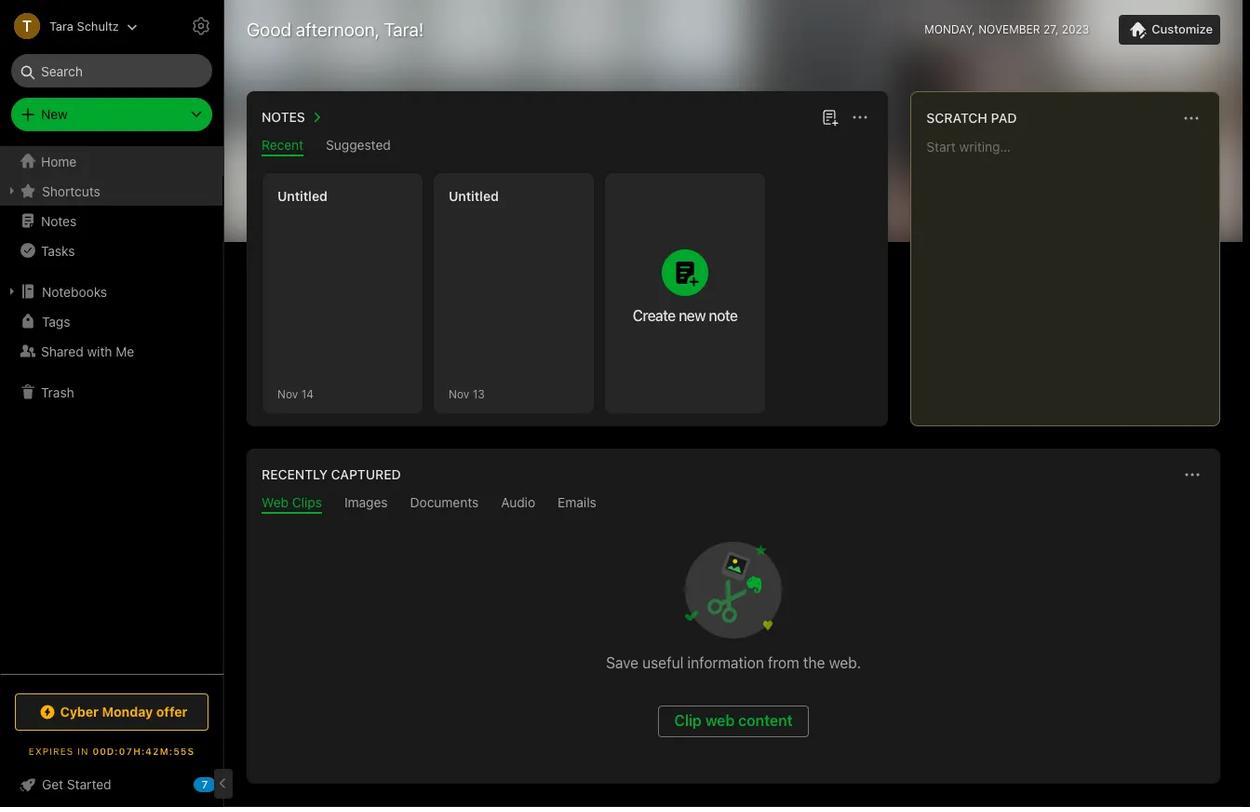 Task type: describe. For each thing, give the bounding box(es) containing it.
tree containing home
[[0, 146, 224, 673]]

recently captured
[[262, 467, 401, 482]]

tags
[[42, 313, 70, 329]]

clip web content
[[675, 712, 793, 729]]

web clips tab
[[262, 495, 322, 514]]

scratch
[[927, 110, 988, 126]]

monday
[[102, 704, 153, 720]]

get
[[42, 777, 63, 793]]

customize button
[[1120, 15, 1221, 45]]

web clips tab panel
[[247, 514, 1221, 784]]

documents
[[410, 495, 479, 510]]

notes inside "link"
[[41, 213, 77, 229]]

web
[[262, 495, 289, 510]]

images tab
[[345, 495, 388, 514]]

tara
[[49, 18, 73, 33]]

scratch pad button
[[923, 107, 1018, 129]]

emails
[[558, 495, 597, 510]]

notebooks
[[42, 284, 107, 299]]

13
[[473, 387, 485, 401]]

images
[[345, 495, 388, 510]]

Search text field
[[24, 54, 199, 88]]

good afternoon, tara!
[[247, 19, 424, 40]]

tasks button
[[0, 236, 223, 265]]

cyber monday offer button
[[15, 694, 209, 731]]

information
[[688, 655, 764, 671]]

shared with me
[[41, 343, 134, 359]]

suggested
[[326, 137, 391, 153]]

nov 14
[[278, 387, 314, 401]]

web.
[[829, 655, 861, 671]]

tags button
[[0, 306, 223, 336]]

web clips
[[262, 495, 322, 510]]

trash
[[41, 384, 74, 400]]

cyber monday offer
[[60, 704, 188, 720]]

Help and Learning task checklist field
[[0, 770, 224, 800]]

more actions image for scratch pad
[[1181, 107, 1203, 129]]

documents tab
[[410, 495, 479, 514]]

notes button
[[258, 106, 328, 129]]

clip web content button
[[659, 706, 809, 738]]

14
[[301, 387, 314, 401]]

click to collapse image
[[217, 773, 231, 795]]

tasks
[[41, 243, 75, 258]]

more actions image
[[850, 106, 872, 129]]

schultz
[[77, 18, 119, 33]]

audio
[[501, 495, 536, 510]]

notes link
[[0, 206, 223, 236]]

00d:07h:42m:55s
[[93, 746, 195, 757]]

nov for nov 13
[[449, 387, 470, 401]]

create new note button
[[605, 173, 766, 414]]

more actions image for recently captured
[[1182, 464, 1204, 486]]

from
[[768, 655, 800, 671]]

expires in 00d:07h:42m:55s
[[29, 746, 195, 757]]

tab list for recently captured
[[251, 495, 1217, 514]]

scratch pad
[[927, 110, 1018, 126]]

home link
[[0, 146, 224, 176]]

untitled for 14
[[278, 188, 328, 204]]

clip
[[675, 712, 702, 729]]

save useful information from the web.
[[606, 655, 861, 671]]

customize
[[1152, 21, 1214, 36]]

settings image
[[190, 15, 212, 37]]

pad
[[991, 110, 1018, 126]]

the
[[804, 655, 826, 671]]

recent tab panel
[[247, 156, 889, 427]]

save
[[606, 655, 639, 671]]

nov for nov 14
[[278, 387, 298, 401]]

get started
[[42, 777, 111, 793]]

tara!
[[384, 19, 424, 40]]

new
[[41, 106, 68, 122]]



Task type: vqa. For each thing, say whether or not it's contained in the screenshot.
create new note button
yes



Task type: locate. For each thing, give the bounding box(es) containing it.
untitled for 13
[[449, 188, 499, 204]]

0 vertical spatial tab list
[[251, 137, 885, 156]]

trash link
[[0, 377, 223, 407]]

started
[[67, 777, 111, 793]]

more actions field for recently captured
[[1180, 462, 1206, 488]]

captured
[[331, 467, 401, 482]]

more actions image
[[1181, 107, 1203, 129], [1182, 464, 1204, 486]]

tab list for notes
[[251, 137, 885, 156]]

home
[[41, 153, 77, 169]]

shared
[[41, 343, 84, 359]]

0 vertical spatial more actions image
[[1181, 107, 1203, 129]]

1 nov from the left
[[278, 387, 298, 401]]

afternoon,
[[296, 19, 380, 40]]

offer
[[156, 704, 188, 720]]

expand notebooks image
[[5, 284, 20, 299]]

cyber
[[60, 704, 99, 720]]

0 horizontal spatial nov
[[278, 387, 298, 401]]

monday, november 27, 2023
[[925, 22, 1090, 36]]

more actions field for scratch pad
[[1179, 105, 1205, 131]]

suggested tab
[[326, 137, 391, 156]]

tab list
[[251, 137, 885, 156], [251, 495, 1217, 514]]

1 vertical spatial more actions image
[[1182, 464, 1204, 486]]

november
[[979, 22, 1041, 36]]

content
[[739, 712, 793, 729]]

notes
[[262, 109, 305, 125], [41, 213, 77, 229]]

me
[[116, 343, 134, 359]]

shortcuts
[[42, 183, 100, 199]]

clips
[[292, 495, 322, 510]]

shared with me link
[[0, 336, 223, 366]]

notes up recent
[[262, 109, 305, 125]]

27,
[[1044, 22, 1059, 36]]

2 untitled from the left
[[449, 188, 499, 204]]

2023
[[1062, 22, 1090, 36]]

create new note
[[633, 307, 738, 324]]

emails tab
[[558, 495, 597, 514]]

shortcuts button
[[0, 176, 223, 206]]

tree
[[0, 146, 224, 673]]

useful
[[643, 655, 684, 671]]

in
[[77, 746, 89, 757]]

audio tab
[[501, 495, 536, 514]]

0 vertical spatial notes
[[262, 109, 305, 125]]

notes up tasks
[[41, 213, 77, 229]]

recent tab
[[262, 137, 304, 156]]

untitled
[[278, 188, 328, 204], [449, 188, 499, 204]]

with
[[87, 343, 112, 359]]

nov
[[278, 387, 298, 401], [449, 387, 470, 401]]

tara schultz
[[49, 18, 119, 33]]

Account field
[[0, 7, 138, 45]]

None search field
[[24, 54, 199, 88]]

note
[[709, 307, 738, 324]]

expires
[[29, 746, 74, 757]]

1 vertical spatial notes
[[41, 213, 77, 229]]

1 vertical spatial tab list
[[251, 495, 1217, 514]]

1 untitled from the left
[[278, 188, 328, 204]]

good
[[247, 19, 292, 40]]

monday,
[[925, 22, 976, 36]]

new
[[679, 307, 706, 324]]

recently
[[262, 467, 328, 482]]

nov 13
[[449, 387, 485, 401]]

notes inside button
[[262, 109, 305, 125]]

0 horizontal spatial notes
[[41, 213, 77, 229]]

recent
[[262, 137, 304, 153]]

2 tab list from the top
[[251, 495, 1217, 514]]

7
[[202, 779, 208, 791]]

1 horizontal spatial nov
[[449, 387, 470, 401]]

0 horizontal spatial untitled
[[278, 188, 328, 204]]

tab list containing web clips
[[251, 495, 1217, 514]]

2 nov from the left
[[449, 387, 470, 401]]

More actions field
[[848, 104, 874, 130], [1179, 105, 1205, 131], [1180, 462, 1206, 488]]

new button
[[11, 98, 212, 131]]

nov left 14
[[278, 387, 298, 401]]

tab list containing recent
[[251, 137, 885, 156]]

recently captured button
[[258, 464, 401, 486]]

1 horizontal spatial untitled
[[449, 188, 499, 204]]

nov left "13"
[[449, 387, 470, 401]]

1 horizontal spatial notes
[[262, 109, 305, 125]]

notebooks link
[[0, 277, 223, 306]]

1 tab list from the top
[[251, 137, 885, 156]]

Start writing… text field
[[927, 139, 1219, 411]]

web
[[706, 712, 735, 729]]

create
[[633, 307, 676, 324]]



